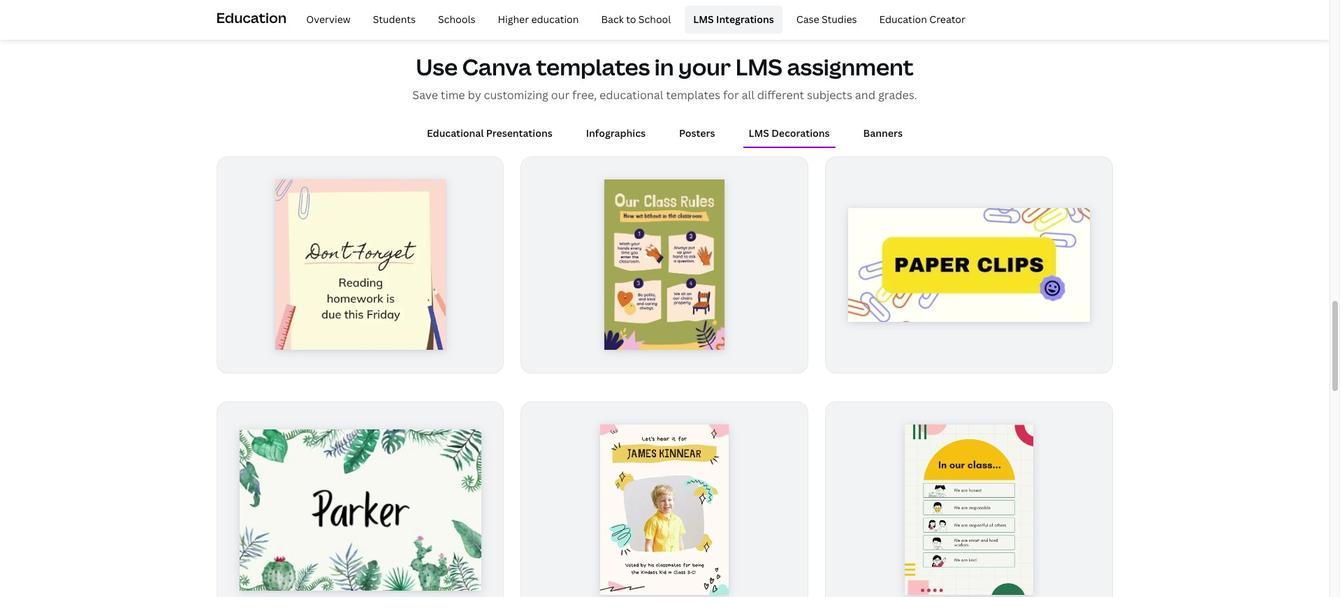 Task type: vqa. For each thing, say whether or not it's contained in the screenshot.
Handdrawn Student Feature Classroom Poster Image
yes



Task type: describe. For each thing, give the bounding box(es) containing it.
back to school
[[601, 12, 671, 26]]

lms integrations
[[693, 12, 774, 26]]

lms for lms integrations
[[693, 12, 714, 26]]

students link
[[365, 6, 424, 34]]

lms decorations button
[[743, 120, 835, 147]]

banners
[[863, 127, 903, 140]]

geometric classroom rules poster image
[[905, 425, 1034, 596]]

time
[[441, 87, 465, 103]]

0 vertical spatial templates
[[536, 52, 650, 82]]

education
[[531, 12, 579, 26]]

assignment
[[787, 52, 914, 82]]

lms integrations link
[[685, 6, 782, 34]]

subjects
[[807, 87, 852, 103]]

canva
[[462, 52, 532, 82]]

all
[[742, 87, 754, 103]]

back to school link
[[593, 6, 679, 34]]

higher
[[498, 12, 529, 26]]

educational
[[427, 127, 484, 140]]

banners button
[[858, 120, 908, 147]]

posters
[[679, 127, 715, 140]]

case studies link
[[788, 6, 865, 34]]

grades.
[[878, 87, 917, 103]]

lms decorations
[[749, 127, 830, 140]]

infographics
[[586, 127, 646, 140]]

different
[[757, 87, 804, 103]]

studies
[[822, 12, 857, 26]]

playful nature classroom rules poster image
[[604, 180, 725, 351]]

in
[[655, 52, 674, 82]]

higher education
[[498, 12, 579, 26]]

creator
[[930, 12, 966, 26]]

higher education link
[[489, 6, 587, 34]]

customizing
[[484, 87, 548, 103]]

presentations
[[486, 127, 552, 140]]

schools
[[438, 12, 475, 26]]

school
[[639, 12, 671, 26]]

education for education
[[216, 8, 287, 27]]

your
[[679, 52, 731, 82]]

lms for lms decorations
[[749, 127, 769, 140]]

education for education creator
[[879, 12, 927, 26]]



Task type: locate. For each thing, give the bounding box(es) containing it.
schools link
[[430, 6, 484, 34]]

templates
[[536, 52, 650, 82], [666, 87, 720, 103]]

educational
[[600, 87, 663, 103]]

use canva templates in your lms assignment save time by customizing our free, educational templates for all different subjects and grades.
[[412, 52, 917, 103]]

back
[[601, 12, 624, 26]]

for
[[723, 87, 739, 103]]

lms inside button
[[749, 127, 769, 140]]

education
[[216, 8, 287, 27], [879, 12, 927, 26]]

education creator link
[[871, 6, 974, 34]]

menu bar
[[292, 6, 974, 34]]

templates down your
[[666, 87, 720, 103]]

1 horizontal spatial templates
[[666, 87, 720, 103]]

integrations
[[716, 12, 774, 26]]

pink and cream illustration classroom announcement image
[[275, 180, 446, 351]]

save
[[412, 87, 438, 103]]

1 vertical spatial lms
[[736, 52, 782, 82]]

students
[[373, 12, 416, 26]]

case
[[796, 12, 819, 26]]

education inside education creator link
[[879, 12, 927, 26]]

by
[[468, 87, 481, 103]]

use
[[416, 52, 458, 82]]

modern stickers tote tray label image
[[849, 208, 1090, 322]]

overview
[[306, 12, 351, 26]]

1 horizontal spatial education
[[879, 12, 927, 26]]

handdrawn student feature classroom poster image
[[601, 425, 729, 596]]

our
[[551, 87, 570, 103]]

infographics button
[[580, 120, 651, 147]]

free,
[[572, 87, 597, 103]]

lms
[[693, 12, 714, 26], [736, 52, 782, 82], [749, 127, 769, 140]]

lms inside the use canva templates in your lms assignment save time by customizing our free, educational templates for all different subjects and grades.
[[736, 52, 782, 82]]

educational presentations button
[[421, 120, 558, 147]]

overview link
[[298, 6, 359, 34]]

educational presentations
[[427, 127, 552, 140]]

posters button
[[674, 120, 721, 147]]

0 horizontal spatial education
[[216, 8, 287, 27]]

menu bar containing overview
[[292, 6, 974, 34]]

1 vertical spatial templates
[[666, 87, 720, 103]]

0 vertical spatial lms
[[693, 12, 714, 26]]

banner image
[[761, 0, 1113, 18]]

decorations
[[771, 127, 830, 140]]

templates up free,
[[536, 52, 650, 82]]

and
[[855, 87, 876, 103]]

lms left integrations
[[693, 12, 714, 26]]

0 horizontal spatial templates
[[536, 52, 650, 82]]

2 vertical spatial lms
[[749, 127, 769, 140]]

to
[[626, 12, 636, 26]]

lms down all
[[749, 127, 769, 140]]

succulents and cactus student name label image
[[239, 430, 481, 591]]

lms up all
[[736, 52, 782, 82]]

education creator
[[879, 12, 966, 26]]

case studies
[[796, 12, 857, 26]]



